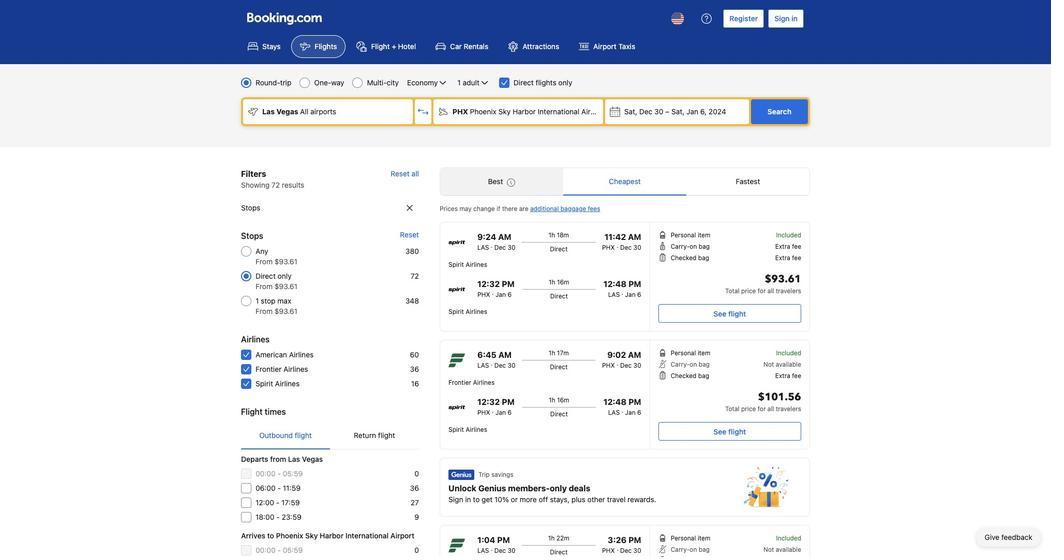 Task type: describe. For each thing, give the bounding box(es) containing it.
$93.61 inside direct only from $93.61
[[275, 282, 298, 291]]

$93.61 total price for all travelers
[[726, 272, 802, 295]]

direct flights only
[[514, 78, 573, 87]]

unlock genius members-only deals sign in to get 10% or more off stays, plus other travel rewards.
[[449, 484, 657, 504]]

stays
[[262, 42, 281, 51]]

way
[[331, 78, 344, 87]]

fastest
[[736, 177, 760, 186]]

dec for 1:04 pm
[[495, 547, 506, 555]]

there
[[502, 205, 518, 213]]

1 available from the top
[[776, 361, 802, 368]]

checked bag for $101.56
[[671, 372, 710, 380]]

prices may change if there are additional baggage fees
[[440, 205, 601, 213]]

$93.61 inside any from $93.61
[[275, 257, 298, 266]]

from
[[270, 455, 286, 464]]

0 for arrives to phoenix sky harbor international airport
[[415, 546, 419, 555]]

return flight
[[354, 431, 395, 440]]

attractions link
[[500, 35, 568, 58]]

times
[[265, 407, 286, 417]]

las for 3:26
[[478, 547, 489, 555]]

cheapest button
[[564, 168, 687, 195]]

0 vertical spatial sky
[[499, 107, 511, 116]]

pm inside 3:26 pm phx . dec 30
[[629, 536, 642, 545]]

1h 18m
[[549, 231, 569, 239]]

genius
[[479, 484, 506, 493]]

see for $93.61
[[714, 309, 727, 318]]

0 vertical spatial airport
[[594, 42, 617, 51]]

. inside 9:24 am las . dec 30
[[491, 242, 493, 249]]

car rentals link
[[427, 35, 497, 58]]

feedback
[[1002, 533, 1033, 542]]

extra fee for $93.61
[[776, 254, 802, 262]]

all for $101.56
[[768, 405, 774, 413]]

6,
[[701, 107, 707, 116]]

reset for reset all
[[391, 169, 410, 178]]

sat, dec 30 – sat, jan 6, 2024 button
[[605, 99, 749, 124]]

personal item for $101.56
[[671, 349, 711, 357]]

adult
[[463, 78, 480, 87]]

9:02
[[608, 350, 626, 360]]

1:04 pm las . dec 30
[[478, 536, 516, 555]]

personal item for $93.61
[[671, 231, 711, 239]]

flight inside button
[[378, 431, 395, 440]]

stays,
[[550, 495, 570, 504]]

380
[[406, 247, 419, 256]]

car rentals
[[450, 42, 489, 51]]

. inside the "11:42 am phx . dec 30"
[[617, 242, 619, 249]]

1 adult button
[[457, 77, 491, 89]]

. inside 9:02 am phx . dec 30
[[617, 360, 619, 367]]

plus
[[572, 495, 586, 504]]

12:48 pm las . jan 6 for $101.56
[[604, 397, 642, 417]]

- left 17:59
[[276, 498, 280, 507]]

1 stop max from $93.61
[[256, 297, 298, 316]]

trip
[[479, 471, 490, 479]]

give feedback
[[985, 533, 1033, 542]]

price for $93.61
[[742, 287, 756, 295]]

1 fee from the top
[[792, 243, 802, 250]]

flight down $93.61 total price for all travelers
[[729, 309, 746, 318]]

total for $93.61
[[726, 287, 740, 295]]

all for $93.61
[[768, 287, 774, 295]]

1h left 18m
[[549, 231, 555, 239]]

hotel
[[398, 42, 416, 51]]

0 vertical spatial phoenix
[[470, 107, 497, 116]]

0 horizontal spatial to
[[267, 531, 274, 540]]

$93.61 inside 1 stop max from $93.61
[[275, 307, 298, 316]]

30 for 9:02 am
[[634, 362, 642, 369]]

savings
[[492, 471, 514, 479]]

0 vertical spatial 72
[[272, 181, 280, 189]]

airports
[[310, 107, 336, 116]]

travelers for $93.61
[[776, 287, 802, 295]]

flight + hotel link
[[348, 35, 425, 58]]

1 sat, from the left
[[624, 107, 638, 116]]

dec for 9:02 am
[[620, 362, 632, 369]]

1 horizontal spatial in
[[792, 14, 798, 23]]

price for $101.56
[[742, 405, 756, 413]]

return flight button
[[330, 422, 419, 449]]

60
[[410, 350, 419, 359]]

spirit airlines down 9:24
[[449, 261, 487, 269]]

9
[[415, 513, 419, 522]]

dec for 3:26 pm
[[620, 547, 632, 555]]

carry- for $93.61
[[671, 243, 690, 250]]

30 for 9:24 am
[[508, 244, 516, 251]]

dec for 9:24 am
[[495, 244, 506, 251]]

30 for 6:45 am
[[508, 362, 516, 369]]

2 available from the top
[[776, 546, 802, 554]]

frontier airlines for unlock genius members-only deals
[[449, 379, 495, 387]]

- right 18:00
[[276, 513, 280, 522]]

2 stops from the top
[[241, 231, 263, 241]]

0 vertical spatial only
[[559, 78, 573, 87]]

rewards.
[[628, 495, 657, 504]]

more
[[520, 495, 537, 504]]

1h 22m
[[548, 535, 570, 542]]

1 adult
[[458, 78, 480, 87]]

36 for frontier airlines
[[410, 365, 419, 374]]

best image
[[507, 179, 516, 187]]

carry-on bag for $93.61
[[671, 243, 710, 250]]

2 not available from the top
[[764, 546, 802, 554]]

carry-on bag for $101.56
[[671, 361, 710, 368]]

3 on from the top
[[690, 546, 697, 554]]

on for $93.61
[[690, 243, 697, 250]]

total for $101.56
[[726, 405, 740, 413]]

unlock
[[449, 484, 477, 493]]

pm down 9:24 am las . dec 30
[[502, 279, 515, 289]]

1 not from the top
[[764, 361, 774, 368]]

1 vertical spatial 72
[[411, 272, 419, 280]]

16m for $101.56
[[557, 396, 570, 404]]

$93.61 inside $93.61 total price for all travelers
[[765, 272, 802, 286]]

dec inside dropdown button
[[639, 107, 653, 116]]

16
[[411, 379, 419, 388]]

11:59
[[283, 484, 301, 493]]

12:00
[[256, 498, 274, 507]]

frontier for unlock genius members-only deals
[[449, 379, 471, 387]]

0 vertical spatial vegas
[[277, 107, 298, 116]]

airport taxis
[[594, 42, 636, 51]]

are
[[519, 205, 529, 213]]

2 not from the top
[[764, 546, 774, 554]]

fee for $93.61
[[792, 254, 802, 262]]

any
[[256, 247, 268, 256]]

3:26
[[608, 536, 627, 545]]

american airlines
[[256, 350, 314, 359]]

outbound flight button
[[241, 422, 330, 449]]

travel
[[607, 495, 626, 504]]

reset for reset
[[400, 230, 419, 239]]

item for $101.56
[[698, 349, 711, 357]]

pm inside 1:04 pm las . dec 30
[[497, 536, 510, 545]]

phx inside 3:26 pm phx . dec 30
[[602, 547, 615, 555]]

1 vertical spatial phoenix
[[276, 531, 303, 540]]

for for $101.56
[[758, 405, 766, 413]]

spirit airlines up 6:45
[[449, 308, 487, 316]]

0 vertical spatial international
[[538, 107, 580, 116]]

18m
[[557, 231, 569, 239]]

phx phoenix sky harbor international airport
[[453, 107, 605, 116]]

flight times
[[241, 407, 286, 417]]

airport taxis link
[[570, 35, 644, 58]]

3 personal item from the top
[[671, 535, 711, 542]]

23:59
[[282, 513, 302, 522]]

outbound flight
[[259, 431, 312, 440]]

30 for 1:04 pm
[[508, 547, 516, 555]]

baggage
[[561, 205, 586, 213]]

only inside unlock genius members-only deals sign in to get 10% or more off stays, plus other travel rewards.
[[550, 484, 567, 493]]

dec for 6:45 am
[[495, 362, 506, 369]]

see for $101.56
[[714, 427, 727, 436]]

multi-
[[367, 78, 387, 87]]

1h down 1h 17m
[[549, 396, 556, 404]]

18:00 - 23:59
[[256, 513, 302, 522]]

1:04
[[478, 536, 495, 545]]

other
[[588, 495, 605, 504]]

flights
[[315, 42, 337, 51]]

see flight button for $93.61
[[659, 304, 802, 323]]

27
[[411, 498, 419, 507]]

departs from las vegas
[[241, 455, 323, 464]]

2 vertical spatial airport
[[391, 531, 415, 540]]

0 for departs from las vegas
[[415, 469, 419, 478]]

showing 72 results
[[241, 181, 304, 189]]

jan inside dropdown button
[[687, 107, 699, 116]]

–
[[666, 107, 670, 116]]

change
[[474, 205, 495, 213]]

30 for 11:42 am
[[634, 244, 642, 251]]

12:00 - 17:59
[[256, 498, 300, 507]]

may
[[460, 205, 472, 213]]

return
[[354, 431, 376, 440]]



Task type: locate. For each thing, give the bounding box(es) containing it.
2 0 from the top
[[415, 546, 419, 555]]

05:59 for phoenix
[[283, 546, 303, 555]]

for inside $101.56 total price for all travelers
[[758, 405, 766, 413]]

search
[[768, 107, 792, 116]]

am inside 9:24 am las . dec 30
[[498, 232, 512, 242]]

00:00 - 05:59 down arrives at left bottom
[[256, 546, 303, 555]]

0 vertical spatial price
[[742, 287, 756, 295]]

extra fee for $101.56
[[776, 372, 802, 380]]

1 left adult
[[458, 78, 461, 87]]

2 extra fee from the top
[[776, 254, 802, 262]]

total inside $101.56 total price for all travelers
[[726, 405, 740, 413]]

06:00
[[256, 484, 276, 493]]

1 vertical spatial see
[[714, 427, 727, 436]]

3 fee from the top
[[792, 372, 802, 380]]

bag
[[699, 243, 710, 250], [698, 254, 710, 262], [699, 361, 710, 368], [698, 372, 710, 380], [699, 546, 710, 554]]

12:32 down the '6:45 am las . dec 30' at left bottom
[[478, 397, 500, 407]]

1 for 1 adult
[[458, 78, 461, 87]]

2 personal item from the top
[[671, 349, 711, 357]]

1 vertical spatial airport
[[582, 107, 605, 116]]

spirit airlines up trip
[[449, 426, 487, 434]]

1 see from the top
[[714, 309, 727, 318]]

3:26 pm phx . dec 30
[[602, 536, 642, 555]]

2 carry- from the top
[[671, 361, 690, 368]]

0 vertical spatial 00:00
[[256, 469, 276, 478]]

las inside the '6:45 am las . dec 30'
[[478, 362, 489, 369]]

9:24 am las . dec 30
[[478, 232, 516, 251]]

airlines
[[466, 261, 487, 269], [466, 308, 487, 316], [241, 335, 270, 344], [289, 350, 314, 359], [284, 365, 308, 374], [473, 379, 495, 387], [275, 379, 300, 388], [466, 426, 487, 434]]

1h 16m for $93.61
[[549, 278, 570, 286]]

. inside the '6:45 am las . dec 30'
[[491, 360, 493, 367]]

dec inside the "11:42 am phx . dec 30"
[[620, 244, 632, 251]]

12:48 down the "11:42 am phx . dec 30"
[[604, 279, 627, 289]]

deals
[[569, 484, 591, 493]]

phoenix down the 1 adult popup button
[[470, 107, 497, 116]]

1 12:32 pm phx . jan 6 from the top
[[478, 279, 515, 299]]

- left 11:59
[[278, 484, 281, 493]]

1 vertical spatial see flight
[[714, 427, 746, 436]]

2 12:32 from the top
[[478, 397, 500, 407]]

72 left the results
[[272, 181, 280, 189]]

3 included from the top
[[776, 535, 802, 542]]

6
[[508, 291, 512, 299], [638, 291, 642, 299], [508, 409, 512, 417], [638, 409, 642, 417]]

checked
[[671, 254, 697, 262], [671, 372, 697, 380]]

las inside 9:24 am las . dec 30
[[478, 244, 489, 251]]

12:32
[[478, 279, 500, 289], [478, 397, 500, 407]]

tab list
[[440, 168, 810, 196], [241, 422, 419, 450]]

see flight down $93.61 total price for all travelers
[[714, 309, 746, 318]]

dec inside 9:24 am las . dec 30
[[495, 244, 506, 251]]

vegas right from
[[302, 455, 323, 464]]

sign inside unlock genius members-only deals sign in to get 10% or more off stays, plus other travel rewards.
[[449, 495, 463, 504]]

00:00 for departs
[[256, 469, 276, 478]]

additional
[[530, 205, 559, 213]]

reset inside button
[[391, 169, 410, 178]]

1 personal from the top
[[671, 231, 696, 239]]

pm down the '6:45 am las . dec 30' at left bottom
[[502, 397, 515, 407]]

personal item
[[671, 231, 711, 239], [671, 349, 711, 357], [671, 535, 711, 542]]

72 down "380"
[[411, 272, 419, 280]]

checked bag
[[671, 254, 710, 262], [671, 372, 710, 380]]

18:00
[[256, 513, 275, 522]]

checked bag for $93.61
[[671, 254, 710, 262]]

reset
[[391, 169, 410, 178], [400, 230, 419, 239]]

3 extra from the top
[[776, 372, 791, 380]]

am right 9:02
[[628, 350, 642, 360]]

see flight button down $101.56 total price for all travelers
[[659, 422, 802, 441]]

american
[[256, 350, 287, 359]]

register
[[730, 14, 758, 23]]

genius image
[[744, 467, 789, 508], [449, 470, 475, 480], [449, 470, 475, 480]]

1h 16m for $101.56
[[549, 396, 570, 404]]

12:48 for $101.56
[[604, 397, 627, 407]]

one-
[[314, 78, 331, 87]]

1 horizontal spatial sky
[[499, 107, 511, 116]]

personal for $93.61
[[671, 231, 696, 239]]

2 item from the top
[[698, 349, 711, 357]]

0 horizontal spatial frontier airlines
[[256, 365, 308, 374]]

see flight down $101.56 total price for all travelers
[[714, 427, 746, 436]]

- down from
[[278, 469, 281, 478]]

1 vertical spatial to
[[267, 531, 274, 540]]

1 00:00 - 05:59 from the top
[[256, 469, 303, 478]]

05:59 up 11:59
[[283, 469, 303, 478]]

best image
[[507, 179, 516, 187]]

1 1h 16m from the top
[[549, 278, 570, 286]]

3 carry-on bag from the top
[[671, 546, 710, 554]]

1 vertical spatial item
[[698, 349, 711, 357]]

36
[[410, 365, 419, 374], [410, 484, 419, 493]]

stops
[[241, 203, 260, 212], [241, 231, 263, 241]]

las for 9:02
[[478, 362, 489, 369]]

0 vertical spatial item
[[698, 231, 711, 239]]

from inside direct only from $93.61
[[256, 282, 273, 291]]

from down any at the left top
[[256, 257, 273, 266]]

0 horizontal spatial international
[[346, 531, 389, 540]]

3 extra fee from the top
[[776, 372, 802, 380]]

get
[[482, 495, 493, 504]]

1 vertical spatial carry-
[[671, 361, 690, 368]]

included for $93.61
[[776, 231, 802, 239]]

only inside direct only from $93.61
[[278, 272, 292, 280]]

1 total from the top
[[726, 287, 740, 295]]

in right "register"
[[792, 14, 798, 23]]

0 vertical spatial on
[[690, 243, 697, 250]]

00:00 up the 06:00 at the left
[[256, 469, 276, 478]]

1 vertical spatial not
[[764, 546, 774, 554]]

checked for $101.56
[[671, 372, 697, 380]]

2 12:48 pm las . jan 6 from the top
[[604, 397, 642, 417]]

see flight button
[[659, 304, 802, 323], [659, 422, 802, 441]]

see flight
[[714, 309, 746, 318], [714, 427, 746, 436]]

1 vertical spatial personal
[[671, 349, 696, 357]]

9:02 am phx . dec 30
[[602, 350, 642, 369]]

2 see flight button from the top
[[659, 422, 802, 441]]

12:32 for $101.56
[[478, 397, 500, 407]]

to left get
[[473, 495, 480, 504]]

pm right 3:26
[[629, 536, 642, 545]]

flight for flight times
[[241, 407, 263, 417]]

2 total from the top
[[726, 405, 740, 413]]

direct inside direct only from $93.61
[[256, 272, 276, 280]]

0 vertical spatial 0
[[415, 469, 419, 478]]

0 vertical spatial 12:32
[[478, 279, 500, 289]]

1 vertical spatial tab list
[[241, 422, 419, 450]]

phx inside 9:02 am phx . dec 30
[[602, 362, 615, 369]]

0 down 9
[[415, 546, 419, 555]]

only right flights
[[559, 78, 573, 87]]

see flight button for $101.56
[[659, 422, 802, 441]]

am inside 9:02 am phx . dec 30
[[628, 350, 642, 360]]

las inside 1:04 pm las . dec 30
[[478, 547, 489, 555]]

6:45
[[478, 350, 497, 360]]

am inside the "11:42 am phx . dec 30"
[[628, 232, 642, 242]]

dec down 9:02
[[620, 362, 632, 369]]

on
[[690, 243, 697, 250], [690, 361, 697, 368], [690, 546, 697, 554]]

1 vertical spatial frontier airlines
[[449, 379, 495, 387]]

to right arrives at left bottom
[[267, 531, 274, 540]]

frontier right 16
[[449, 379, 471, 387]]

0 vertical spatial 12:48
[[604, 279, 627, 289]]

travelers
[[776, 287, 802, 295], [776, 405, 802, 413]]

sign in
[[775, 14, 798, 23]]

1 vertical spatial 1h 16m
[[549, 396, 570, 404]]

extra for $101.56
[[776, 372, 791, 380]]

flight inside button
[[295, 431, 312, 440]]

stays link
[[239, 35, 289, 58]]

30 for 3:26 pm
[[634, 547, 642, 555]]

0 horizontal spatial sign
[[449, 495, 463, 504]]

0 vertical spatial not available
[[764, 361, 802, 368]]

direct only from $93.61
[[256, 272, 298, 291]]

booking.com logo image
[[247, 12, 322, 25], [247, 12, 322, 25]]

vegas left all
[[277, 107, 298, 116]]

extra
[[776, 243, 791, 250], [776, 254, 791, 262], [776, 372, 791, 380]]

1 vertical spatial in
[[465, 495, 471, 504]]

city
[[387, 78, 399, 87]]

trip
[[280, 78, 292, 87]]

am for 11:42 am
[[628, 232, 642, 242]]

1 vertical spatial international
[[346, 531, 389, 540]]

multi-city
[[367, 78, 399, 87]]

0 vertical spatial harbor
[[513, 107, 536, 116]]

2 vertical spatial from
[[256, 307, 273, 316]]

0 horizontal spatial harbor
[[320, 531, 344, 540]]

1 12:32 from the top
[[478, 279, 500, 289]]

see flight for $101.56
[[714, 427, 746, 436]]

2 vertical spatial extra fee
[[776, 372, 802, 380]]

item for $93.61
[[698, 231, 711, 239]]

sign down unlock
[[449, 495, 463, 504]]

+
[[392, 42, 396, 51]]

0 vertical spatial extra
[[776, 243, 791, 250]]

tab list containing outbound flight
[[241, 422, 419, 450]]

flight right outbound
[[295, 431, 312, 440]]

0 horizontal spatial las
[[262, 107, 275, 116]]

1 checked bag from the top
[[671, 254, 710, 262]]

1h 17m
[[549, 349, 569, 357]]

16m down 18m
[[557, 278, 570, 286]]

from up stop
[[256, 282, 273, 291]]

1 travelers from the top
[[776, 287, 802, 295]]

12:48 pm las . jan 6 down 9:02 am phx . dec 30
[[604, 397, 642, 417]]

dec down 11:42 on the top right
[[620, 244, 632, 251]]

2 vertical spatial personal
[[671, 535, 696, 542]]

1h 16m
[[549, 278, 570, 286], [549, 396, 570, 404]]

1 vertical spatial extra
[[776, 254, 791, 262]]

2 16m from the top
[[557, 396, 570, 404]]

flight left +
[[371, 42, 390, 51]]

30 inside 1:04 pm las . dec 30
[[508, 547, 516, 555]]

2 1h 16m from the top
[[549, 396, 570, 404]]

0 horizontal spatial 72
[[272, 181, 280, 189]]

am right 6:45
[[499, 350, 512, 360]]

only down any from $93.61
[[278, 272, 292, 280]]

0 vertical spatial 36
[[410, 365, 419, 374]]

0 vertical spatial from
[[256, 257, 273, 266]]

$101.56
[[758, 390, 802, 404]]

flights link
[[292, 35, 346, 58]]

1 see flight from the top
[[714, 309, 746, 318]]

best
[[488, 177, 503, 186]]

fastest button
[[687, 168, 810, 195]]

all
[[300, 107, 309, 116]]

jan
[[687, 107, 699, 116], [496, 291, 506, 299], [625, 291, 636, 299], [496, 409, 506, 417], [625, 409, 636, 417]]

1 not available from the top
[[764, 361, 802, 368]]

0 horizontal spatial vegas
[[277, 107, 298, 116]]

1 extra fee from the top
[[776, 243, 802, 250]]

1 carry-on bag from the top
[[671, 243, 710, 250]]

las right from
[[288, 455, 300, 464]]

3 personal from the top
[[671, 535, 696, 542]]

00:00 - 05:59 for to
[[256, 546, 303, 555]]

3 item from the top
[[698, 535, 711, 542]]

1 for from the top
[[758, 287, 766, 295]]

1 vertical spatial 00:00
[[256, 546, 276, 555]]

2 12:48 from the top
[[604, 397, 627, 407]]

register link
[[724, 9, 764, 28]]

0 vertical spatial see
[[714, 309, 727, 318]]

1 vertical spatial checked
[[671, 372, 697, 380]]

price inside $101.56 total price for all travelers
[[742, 405, 756, 413]]

2 05:59 from the top
[[283, 546, 303, 555]]

1 extra from the top
[[776, 243, 791, 250]]

dec left –
[[639, 107, 653, 116]]

0 vertical spatial reset
[[391, 169, 410, 178]]

2 for from the top
[[758, 405, 766, 413]]

1 vertical spatial vegas
[[302, 455, 323, 464]]

1 from from the top
[[256, 257, 273, 266]]

1 vertical spatial flight
[[241, 407, 263, 417]]

travelers inside $101.56 total price for all travelers
[[776, 405, 802, 413]]

2 extra from the top
[[776, 254, 791, 262]]

dec down 9:24
[[495, 244, 506, 251]]

not
[[764, 361, 774, 368], [764, 546, 774, 554]]

1 vertical spatial fee
[[792, 254, 802, 262]]

1h left 17m
[[549, 349, 555, 357]]

2 on from the top
[[690, 361, 697, 368]]

2 personal from the top
[[671, 349, 696, 357]]

00:00
[[256, 469, 276, 478], [256, 546, 276, 555]]

travelers for $101.56
[[776, 405, 802, 413]]

00:00 - 05:59 for from
[[256, 469, 303, 478]]

0 vertical spatial frontier
[[256, 365, 282, 374]]

1h down 1h 18m
[[549, 278, 556, 286]]

- down 18:00 - 23:59 at bottom left
[[278, 546, 281, 555]]

max
[[278, 297, 291, 305]]

1 inside popup button
[[458, 78, 461, 87]]

30 inside 9:24 am las . dec 30
[[508, 244, 516, 251]]

dec inside 9:02 am phx . dec 30
[[620, 362, 632, 369]]

05:59 down 23:59
[[283, 546, 303, 555]]

05:59 for las
[[283, 469, 303, 478]]

1 checked from the top
[[671, 254, 697, 262]]

0 vertical spatial checked bag
[[671, 254, 710, 262]]

from inside 1 stop max from $93.61
[[256, 307, 273, 316]]

am for 9:02 am
[[628, 350, 642, 360]]

1 on from the top
[[690, 243, 697, 250]]

pm down 9:02 am phx . dec 30
[[629, 397, 642, 407]]

flight
[[729, 309, 746, 318], [729, 427, 746, 436], [295, 431, 312, 440], [378, 431, 395, 440]]

0 vertical spatial carry-
[[671, 243, 690, 250]]

2 checked from the top
[[671, 372, 697, 380]]

am for 6:45 am
[[499, 350, 512, 360]]

1 carry- from the top
[[671, 243, 690, 250]]

1 vertical spatial sign
[[449, 495, 463, 504]]

1 personal item from the top
[[671, 231, 711, 239]]

search button
[[751, 99, 808, 124]]

12:48 for $93.61
[[604, 279, 627, 289]]

1 horizontal spatial harbor
[[513, 107, 536, 116]]

for inside $93.61 total price for all travelers
[[758, 287, 766, 295]]

12:48 pm las . jan 6 down the "11:42 am phx . dec 30"
[[604, 279, 642, 299]]

dec
[[639, 107, 653, 116], [495, 244, 506, 251], [620, 244, 632, 251], [495, 362, 506, 369], [620, 362, 632, 369], [495, 547, 506, 555], [620, 547, 632, 555]]

1 vertical spatial las
[[288, 455, 300, 464]]

in down unlock
[[465, 495, 471, 504]]

1 included from the top
[[776, 231, 802, 239]]

1h 16m down 1h 18m
[[549, 278, 570, 286]]

reset button
[[400, 230, 419, 240]]

pm down the "11:42 am phx . dec 30"
[[629, 279, 642, 289]]

phoenix
[[470, 107, 497, 116], [276, 531, 303, 540]]

1h 16m down 1h 17m
[[549, 396, 570, 404]]

0 vertical spatial to
[[473, 495, 480, 504]]

from
[[256, 257, 273, 266], [256, 282, 273, 291], [256, 307, 273, 316]]

1 see flight button from the top
[[659, 304, 802, 323]]

1 36 from the top
[[410, 365, 419, 374]]

2 vertical spatial on
[[690, 546, 697, 554]]

0 vertical spatial extra fee
[[776, 243, 802, 250]]

1 vertical spatial only
[[278, 272, 292, 280]]

tab list containing best
[[440, 168, 810, 196]]

36 for 06:00 - 11:59
[[410, 484, 419, 493]]

see flight for $93.61
[[714, 309, 746, 318]]

36 down 60
[[410, 365, 419, 374]]

price inside $93.61 total price for all travelers
[[742, 287, 756, 295]]

1 item from the top
[[698, 231, 711, 239]]

am inside the '6:45 am las . dec 30'
[[499, 350, 512, 360]]

2 travelers from the top
[[776, 405, 802, 413]]

0 vertical spatial carry-on bag
[[671, 243, 710, 250]]

international
[[538, 107, 580, 116], [346, 531, 389, 540]]

2 00:00 - 05:59 from the top
[[256, 546, 303, 555]]

am right 9:24
[[498, 232, 512, 242]]

2 see flight from the top
[[714, 427, 746, 436]]

0 vertical spatial see flight button
[[659, 304, 802, 323]]

showing
[[241, 181, 270, 189]]

0 vertical spatial las
[[262, 107, 275, 116]]

frontier airlines for spirit airlines
[[256, 365, 308, 374]]

12:32 pm phx . jan 6 for $101.56
[[478, 397, 515, 417]]

1 vertical spatial included
[[776, 349, 802, 357]]

total inside $93.61 total price for all travelers
[[726, 287, 740, 295]]

1 inside 1 stop max from $93.61
[[256, 297, 259, 305]]

12:32 for $93.61
[[478, 279, 500, 289]]

22m
[[557, 535, 570, 542]]

16m down 17m
[[557, 396, 570, 404]]

00:00 for arrives
[[256, 546, 276, 555]]

flight for flight + hotel
[[371, 42, 390, 51]]

1 vertical spatial 36
[[410, 484, 419, 493]]

las vegas all airports
[[262, 107, 336, 116]]

outbound
[[259, 431, 293, 440]]

pm right 1:04
[[497, 536, 510, 545]]

give
[[985, 533, 1000, 542]]

from inside any from $93.61
[[256, 257, 273, 266]]

1 vertical spatial harbor
[[320, 531, 344, 540]]

dec down 3:26
[[620, 547, 632, 555]]

30 inside the '6:45 am las . dec 30'
[[508, 362, 516, 369]]

2 see from the top
[[714, 427, 727, 436]]

00:00 down arrives at left bottom
[[256, 546, 276, 555]]

0 vertical spatial included
[[776, 231, 802, 239]]

travelers inside $93.61 total price for all travelers
[[776, 287, 802, 295]]

off
[[539, 495, 548, 504]]

dec inside the '6:45 am las . dec 30'
[[495, 362, 506, 369]]

carry- for $101.56
[[671, 361, 690, 368]]

0 horizontal spatial sky
[[305, 531, 318, 540]]

tab list for 00:00 - 05:59
[[241, 422, 419, 450]]

1 price from the top
[[742, 287, 756, 295]]

dec down 6:45
[[495, 362, 506, 369]]

frontier
[[256, 365, 282, 374], [449, 379, 471, 387]]

0 up the 27
[[415, 469, 419, 478]]

1 vertical spatial 05:59
[[283, 546, 303, 555]]

1 vertical spatial not available
[[764, 546, 802, 554]]

dec inside 3:26 pm phx . dec 30
[[620, 547, 632, 555]]

2 sat, from the left
[[672, 107, 685, 116]]

12:48 pm las . jan 6 for $93.61
[[604, 279, 642, 299]]

stops down showing
[[241, 203, 260, 212]]

dec down 1:04
[[495, 547, 506, 555]]

12:48 down 9:02 am phx . dec 30
[[604, 397, 627, 407]]

1 vertical spatial stops
[[241, 231, 263, 241]]

1 for 1 stop max from $93.61
[[256, 297, 259, 305]]

frontier down the american on the bottom left of page
[[256, 365, 282, 374]]

flights
[[536, 78, 557, 87]]

dec inside 1:04 pm las . dec 30
[[495, 547, 506, 555]]

12:32 pm phx . jan 6 down 9:24 am las . dec 30
[[478, 279, 515, 299]]

0 horizontal spatial tab list
[[241, 422, 419, 450]]

frontier for spirit airlines
[[256, 365, 282, 374]]

attractions
[[523, 42, 559, 51]]

2 00:00 from the top
[[256, 546, 276, 555]]

2 fee from the top
[[792, 254, 802, 262]]

1 16m from the top
[[557, 278, 570, 286]]

if
[[497, 205, 501, 213]]

fee for $101.56
[[792, 372, 802, 380]]

spirit airlines up times
[[256, 379, 300, 388]]

am right 11:42 on the top right
[[628, 232, 642, 242]]

$93.61
[[275, 257, 298, 266], [765, 272, 802, 286], [275, 282, 298, 291], [275, 307, 298, 316]]

$101.56 total price for all travelers
[[726, 390, 802, 413]]

. inside 3:26 pm phx . dec 30
[[617, 545, 619, 553]]

2 checked bag from the top
[[671, 372, 710, 380]]

dec for 11:42 am
[[620, 244, 632, 251]]

las
[[262, 107, 275, 116], [288, 455, 300, 464]]

from down stop
[[256, 307, 273, 316]]

extra for $93.61
[[776, 254, 791, 262]]

348
[[406, 297, 419, 305]]

0 vertical spatial not
[[764, 361, 774, 368]]

1 vertical spatial travelers
[[776, 405, 802, 413]]

1 0 from the top
[[415, 469, 419, 478]]

30 inside 3:26 pm phx . dec 30
[[634, 547, 642, 555]]

flight right return
[[378, 431, 395, 440]]

2 vertical spatial extra
[[776, 372, 791, 380]]

flight left times
[[241, 407, 263, 417]]

1 12:48 pm las . jan 6 from the top
[[604, 279, 642, 299]]

12:32 down 9:24 am las . dec 30
[[478, 279, 500, 289]]

1 vertical spatial from
[[256, 282, 273, 291]]

stop
[[261, 297, 276, 305]]

las down round- in the left top of the page
[[262, 107, 275, 116]]

0 horizontal spatial flight
[[241, 407, 263, 417]]

sign right "register"
[[775, 14, 790, 23]]

0 vertical spatial tab list
[[440, 168, 810, 196]]

1 horizontal spatial 1
[[458, 78, 461, 87]]

0 vertical spatial checked
[[671, 254, 697, 262]]

sat, right –
[[672, 107, 685, 116]]

direct
[[514, 78, 534, 87], [550, 245, 568, 253], [256, 272, 276, 280], [550, 292, 568, 300], [550, 363, 568, 371], [550, 410, 568, 418], [550, 549, 568, 556]]

results
[[282, 181, 304, 189]]

taxis
[[619, 42, 636, 51]]

36 up the 27
[[410, 484, 419, 493]]

pm
[[502, 279, 515, 289], [629, 279, 642, 289], [502, 397, 515, 407], [629, 397, 642, 407], [497, 536, 510, 545], [629, 536, 642, 545]]

las for 11:42
[[478, 244, 489, 251]]

2 vertical spatial only
[[550, 484, 567, 493]]

3 carry- from the top
[[671, 546, 690, 554]]

1 vertical spatial frontier
[[449, 379, 471, 387]]

2 included from the top
[[776, 349, 802, 357]]

or
[[511, 495, 518, 504]]

flight down $101.56 total price for all travelers
[[729, 427, 746, 436]]

1 vertical spatial see flight button
[[659, 422, 802, 441]]

0 vertical spatial sign
[[775, 14, 790, 23]]

0 horizontal spatial frontier
[[256, 365, 282, 374]]

sign in link
[[769, 9, 804, 28]]

3 from from the top
[[256, 307, 273, 316]]

1 horizontal spatial phoenix
[[470, 107, 497, 116]]

in inside unlock genius members-only deals sign in to get 10% or more off stays, plus other travel rewards.
[[465, 495, 471, 504]]

1 00:00 from the top
[[256, 469, 276, 478]]

30
[[655, 107, 664, 116], [508, 244, 516, 251], [634, 244, 642, 251], [508, 362, 516, 369], [634, 362, 642, 369], [508, 547, 516, 555], [634, 547, 642, 555]]

16m for $93.61
[[557, 278, 570, 286]]

1 vertical spatial 0
[[415, 546, 419, 555]]

phx inside the "11:42 am phx . dec 30"
[[602, 244, 615, 251]]

all inside $93.61 total price for all travelers
[[768, 287, 774, 295]]

frontier airlines down 6:45
[[449, 379, 495, 387]]

0 vertical spatial personal item
[[671, 231, 711, 239]]

2 price from the top
[[742, 405, 756, 413]]

0 vertical spatial available
[[776, 361, 802, 368]]

0 vertical spatial 12:32 pm phx . jan 6
[[478, 279, 515, 299]]

1 vertical spatial 12:48 pm las . jan 6
[[604, 397, 642, 417]]

1h left 22m
[[548, 535, 555, 542]]

sat, left –
[[624, 107, 638, 116]]

one-way
[[314, 78, 344, 87]]

1 stops from the top
[[241, 203, 260, 212]]

1 left stop
[[256, 297, 259, 305]]

all inside $101.56 total price for all travelers
[[768, 405, 774, 413]]

for for $93.61
[[758, 287, 766, 295]]

stops up any at the left top
[[241, 231, 263, 241]]

30 inside dropdown button
[[655, 107, 664, 116]]

on for $101.56
[[690, 361, 697, 368]]

00:00 - 05:59 down from
[[256, 469, 303, 478]]

1 12:48 from the top
[[604, 279, 627, 289]]

round-
[[256, 78, 280, 87]]

round-trip
[[256, 78, 292, 87]]

car
[[450, 42, 462, 51]]

. inside 1:04 pm las . dec 30
[[491, 545, 493, 553]]

2 from from the top
[[256, 282, 273, 291]]

checked for $93.61
[[671, 254, 697, 262]]

2 vertical spatial carry-on bag
[[671, 546, 710, 554]]

only up stays,
[[550, 484, 567, 493]]

phoenix down 23:59
[[276, 531, 303, 540]]

17:59
[[282, 498, 300, 507]]

available
[[776, 361, 802, 368], [776, 546, 802, 554]]

all inside button
[[412, 169, 419, 178]]

12:32 pm phx . jan 6 down the '6:45 am las . dec 30' at left bottom
[[478, 397, 515, 417]]

2 36 from the top
[[410, 484, 419, 493]]

am for 9:24 am
[[498, 232, 512, 242]]

12:32 pm phx . jan 6 for $93.61
[[478, 279, 515, 299]]

1 horizontal spatial 72
[[411, 272, 419, 280]]

personal for $101.56
[[671, 349, 696, 357]]

1 05:59 from the top
[[283, 469, 303, 478]]

1 horizontal spatial flight
[[371, 42, 390, 51]]

to inside unlock genius members-only deals sign in to get 10% or more off stays, plus other travel rewards.
[[473, 495, 480, 504]]

30 inside 9:02 am phx . dec 30
[[634, 362, 642, 369]]

included for $101.56
[[776, 349, 802, 357]]

arrives to phoenix sky harbor international airport
[[241, 531, 415, 540]]

frontier airlines down american airlines
[[256, 365, 308, 374]]

0 vertical spatial 1
[[458, 78, 461, 87]]

1 vertical spatial sky
[[305, 531, 318, 540]]

2 carry-on bag from the top
[[671, 361, 710, 368]]

see flight button down $93.61 total price for all travelers
[[659, 304, 802, 323]]

2 12:32 pm phx . jan 6 from the top
[[478, 397, 515, 417]]

30 inside the "11:42 am phx . dec 30"
[[634, 244, 642, 251]]

1 vertical spatial reset
[[400, 230, 419, 239]]

0 horizontal spatial phoenix
[[276, 531, 303, 540]]

tab list for frontier airlines
[[440, 168, 810, 196]]

0 vertical spatial 00:00 - 05:59
[[256, 469, 303, 478]]

1 horizontal spatial las
[[288, 455, 300, 464]]



Task type: vqa. For each thing, say whether or not it's contained in the screenshot.
row containing Total
no



